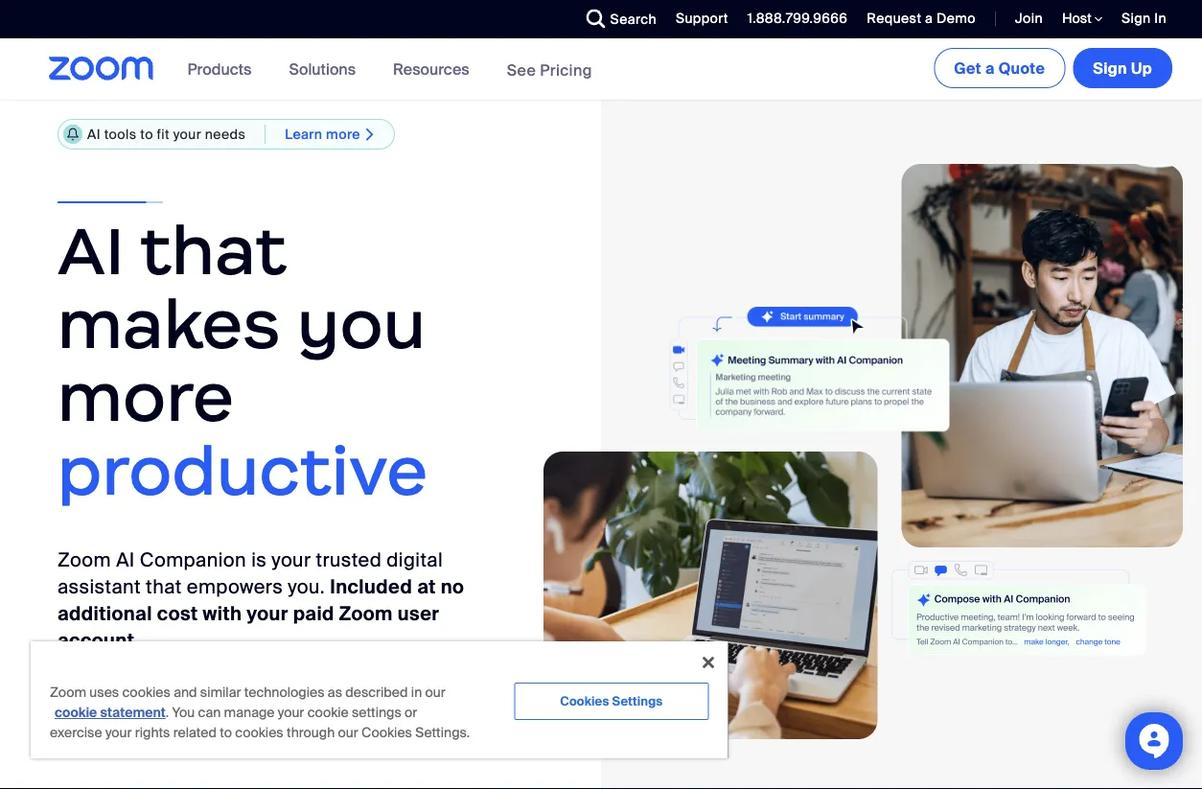 Task type: locate. For each thing, give the bounding box(es) containing it.
our down settings
[[338, 724, 358, 742]]

cookie up the exercise
[[55, 704, 97, 722]]

sign
[[1122, 10, 1151, 27], [1093, 58, 1128, 78]]

demo
[[937, 10, 976, 27]]

get a quote
[[954, 58, 1045, 78]]

zoom up assistant
[[58, 548, 111, 572]]

companion for discover
[[312, 704, 399, 725]]

0 vertical spatial cookies
[[122, 684, 171, 701]]

0 horizontal spatial a
[[925, 10, 933, 27]]

zoom left uses
[[50, 684, 86, 701]]

companion for zoom
[[140, 548, 246, 572]]

pricing
[[540, 60, 592, 80], [120, 704, 172, 725]]

1 vertical spatial a
[[986, 58, 995, 78]]

0 horizontal spatial cookies
[[122, 684, 171, 701]]

1 vertical spatial our
[[338, 724, 358, 742]]

you
[[172, 704, 195, 722]]

productive
[[58, 429, 428, 513]]

1 cookie from the left
[[55, 704, 97, 722]]

resources
[[393, 59, 469, 79]]

companion inside zoom ai companion is your trusted digital assistant that empowers you.
[[140, 548, 246, 572]]

no
[[441, 575, 464, 599]]

a left demo
[[925, 10, 933, 27]]

cookies left settings
[[560, 693, 609, 710]]

1.888.799.9666 button
[[733, 0, 853, 38], [748, 10, 848, 27]]

0 vertical spatial to
[[140, 125, 153, 143]]

1 vertical spatial see pricing
[[86, 704, 172, 725]]

ai inside ai that makes you more
[[58, 209, 125, 292]]

0 horizontal spatial see
[[86, 704, 116, 725]]

see pricing down search 'button'
[[507, 60, 592, 80]]

see
[[507, 60, 536, 80], [86, 704, 116, 725]]

your inside included at no additional cost with your paid zoom user account.
[[247, 601, 288, 626]]

your inside zoom ai companion is your trusted digital assistant that empowers you.
[[272, 548, 311, 572]]

zoom inside included at no additional cost with your paid zoom user account.
[[339, 601, 393, 626]]

your down empowers
[[247, 601, 288, 626]]

uses
[[89, 684, 119, 701]]

digital
[[387, 548, 443, 572]]

our
[[425, 684, 446, 701], [338, 724, 358, 742]]

zoom
[[58, 548, 111, 572], [339, 601, 393, 626], [50, 684, 86, 701]]

1 vertical spatial to
[[220, 724, 232, 742]]

a
[[925, 10, 933, 27], [986, 58, 995, 78]]

right image
[[360, 126, 380, 142]]

1 horizontal spatial cookies
[[235, 724, 284, 742]]

a right get on the right
[[986, 58, 995, 78]]

1 vertical spatial companion
[[312, 704, 399, 725]]

to
[[140, 125, 153, 143], [220, 724, 232, 742]]

1 vertical spatial zoom
[[339, 601, 393, 626]]

0 vertical spatial pricing
[[540, 60, 592, 80]]

product information navigation
[[173, 38, 607, 101]]

empowers
[[187, 575, 283, 599]]

that inside zoom ai companion is your trusted digital assistant that empowers you.
[[146, 575, 182, 599]]

that inside ai that makes you more
[[140, 209, 287, 292]]

sign left in
[[1122, 10, 1151, 27]]

1 vertical spatial cookies
[[362, 724, 412, 742]]

see down uses
[[86, 704, 116, 725]]

companion inside discover ai companion "link"
[[312, 704, 399, 725]]

0 vertical spatial our
[[425, 684, 446, 701]]

settings.
[[415, 724, 470, 742]]

banner
[[26, 38, 1177, 101]]

0 horizontal spatial to
[[140, 125, 153, 143]]

sign left up
[[1093, 58, 1128, 78]]

through
[[287, 724, 335, 742]]

2 cookie from the left
[[307, 704, 349, 722]]

see pricing link
[[507, 60, 592, 80], [507, 60, 592, 80], [58, 692, 200, 737]]

1 vertical spatial more
[[58, 356, 234, 439]]

ai tools to fit your needs
[[87, 125, 246, 143]]

0 vertical spatial see
[[507, 60, 536, 80]]

to left fit
[[140, 125, 153, 143]]

makes
[[58, 282, 281, 366]]

zoom inside zoom ai companion is your trusted digital assistant that empowers you.
[[58, 548, 111, 572]]

cookie
[[55, 704, 97, 722], [307, 704, 349, 722]]

zoom inside zoom uses cookies and similar technologies as described in our cookie statement
[[50, 684, 86, 701]]

in
[[411, 684, 422, 701]]

0 vertical spatial more
[[326, 125, 360, 143]]

tools
[[104, 125, 137, 143]]

cookie down as
[[307, 704, 349, 722]]

a inside meetings navigation
[[986, 58, 995, 78]]

needs
[[205, 125, 246, 143]]

0 vertical spatial that
[[140, 209, 287, 292]]

cookies inside zoom uses cookies and similar technologies as described in our cookie statement
[[122, 684, 171, 701]]

see right resources "dropdown button"
[[507, 60, 536, 80]]

search
[[610, 10, 657, 28]]

see pricing
[[507, 60, 592, 80], [86, 704, 172, 725]]

cookies
[[122, 684, 171, 701], [235, 724, 284, 742]]

cookies down manage
[[235, 724, 284, 742]]

1 vertical spatial sign
[[1093, 58, 1128, 78]]

host
[[1062, 10, 1095, 27]]

resources button
[[393, 38, 478, 100]]

cookies inside .  you can manage your cookie settings or exercise your rights related to cookies through our cookies settings.
[[362, 724, 412, 742]]

assistant
[[58, 575, 141, 599]]

companion up empowers
[[140, 548, 246, 572]]

cookies down settings
[[362, 724, 412, 742]]

request a demo
[[867, 10, 976, 27]]

is
[[251, 548, 267, 572]]

support link
[[662, 0, 733, 38], [676, 10, 728, 27]]

pricing inside product information navigation
[[540, 60, 592, 80]]

0 horizontal spatial companion
[[140, 548, 246, 572]]

.  you can manage your cookie settings or exercise your rights related to cookies through our cookies settings.
[[50, 704, 470, 742]]

1 horizontal spatial to
[[220, 724, 232, 742]]

that
[[140, 209, 287, 292], [146, 575, 182, 599]]

a for demo
[[925, 10, 933, 27]]

companion down as
[[312, 704, 399, 725]]

0 vertical spatial zoom
[[58, 548, 111, 572]]

products
[[188, 59, 252, 79]]

ai inside "link"
[[293, 704, 308, 725]]

your up "you."
[[272, 548, 311, 572]]

your right fit
[[173, 125, 201, 143]]

sign inside button
[[1093, 58, 1128, 78]]

1 horizontal spatial cookies
[[560, 693, 609, 710]]

cookies settings
[[560, 693, 663, 710]]

cookies inside .  you can manage your cookie settings or exercise your rights related to cookies through our cookies settings.
[[235, 724, 284, 742]]

pricing left you
[[120, 704, 172, 725]]

discover ai companion
[[223, 704, 399, 725]]

0 horizontal spatial cookies
[[362, 724, 412, 742]]

.
[[166, 704, 169, 722]]

0 vertical spatial sign
[[1122, 10, 1151, 27]]

0 horizontal spatial more
[[58, 356, 234, 439]]

in
[[1155, 10, 1167, 27]]

to down can on the left of the page
[[220, 724, 232, 742]]

1 horizontal spatial a
[[986, 58, 995, 78]]

rights
[[135, 724, 170, 742]]

our right in
[[425, 684, 446, 701]]

manage
[[224, 704, 275, 722]]

1 horizontal spatial our
[[425, 684, 446, 701]]

zoom ai companion is your trusted digital assistant that empowers you.
[[58, 548, 443, 599]]

companion
[[140, 548, 246, 572], [312, 704, 399, 725]]

ai
[[87, 125, 101, 143], [58, 209, 125, 292], [116, 548, 135, 572], [293, 704, 308, 725]]

1 vertical spatial that
[[146, 575, 182, 599]]

cookies up statement
[[122, 684, 171, 701]]

join link up quote
[[1001, 0, 1048, 38]]

products button
[[188, 38, 260, 100]]

exercise
[[50, 724, 102, 742]]

zoom interface icon image
[[616, 307, 950, 442], [891, 560, 1147, 656]]

0 vertical spatial cookies
[[560, 693, 609, 710]]

more
[[326, 125, 360, 143], [58, 356, 234, 439]]

your down 'technologies' on the left bottom of page
[[278, 704, 304, 722]]

1 horizontal spatial see pricing
[[507, 60, 592, 80]]

1 horizontal spatial more
[[326, 125, 360, 143]]

pricing down search 'button'
[[540, 60, 592, 80]]

a for quote
[[986, 58, 995, 78]]

can
[[198, 704, 221, 722]]

zoom down "included"
[[339, 601, 393, 626]]

learn
[[285, 125, 323, 143]]

privacy alert dialog
[[31, 641, 728, 758]]

ai that makes you more
[[58, 209, 426, 439]]

see pricing down uses
[[86, 704, 172, 725]]

1 horizontal spatial see
[[507, 60, 536, 80]]

trusted
[[316, 548, 382, 572]]

0 horizontal spatial cookie
[[55, 704, 97, 722]]

0 vertical spatial see pricing
[[507, 60, 592, 80]]

1 horizontal spatial pricing
[[540, 60, 592, 80]]

request
[[867, 10, 922, 27]]

1 horizontal spatial companion
[[312, 704, 399, 725]]

1 horizontal spatial cookie
[[307, 704, 349, 722]]

0 horizontal spatial pricing
[[120, 704, 172, 725]]

your for is
[[272, 548, 311, 572]]

0 vertical spatial companion
[[140, 548, 246, 572]]

2 vertical spatial zoom
[[50, 684, 86, 701]]

1 vertical spatial cookies
[[235, 724, 284, 742]]

join link
[[1001, 0, 1048, 38], [1015, 10, 1043, 27]]

your
[[173, 125, 201, 143], [272, 548, 311, 572], [247, 601, 288, 626], [278, 704, 304, 722], [105, 724, 132, 742]]

cookies
[[560, 693, 609, 710], [362, 724, 412, 742]]

0 horizontal spatial our
[[338, 724, 358, 742]]

0 vertical spatial a
[[925, 10, 933, 27]]

sign in link
[[1108, 0, 1177, 38], [1122, 10, 1167, 27]]



Task type: vqa. For each thing, say whether or not it's contained in the screenshot.
the bottom cookies
yes



Task type: describe. For each thing, give the bounding box(es) containing it.
0 vertical spatial zoom interface icon image
[[616, 307, 950, 442]]

zoom uses cookies and similar technologies as described in our cookie statement
[[50, 684, 446, 722]]

at
[[417, 575, 436, 599]]

your for fit
[[173, 125, 201, 143]]

cookies settings button
[[514, 683, 709, 720]]

1 vertical spatial pricing
[[120, 704, 172, 725]]

sign for sign up
[[1093, 58, 1128, 78]]

included at no additional cost with your paid zoom user account.
[[58, 575, 464, 653]]

described
[[345, 684, 408, 701]]

banner containing get a quote
[[26, 38, 1177, 101]]

1.888.799.9666
[[748, 10, 848, 27]]

join
[[1015, 10, 1043, 27]]

ai inside zoom ai companion is your trusted digital assistant that empowers you.
[[116, 548, 135, 572]]

our inside zoom uses cookies and similar technologies as described in our cookie statement
[[425, 684, 446, 701]]

1 vertical spatial see
[[86, 704, 116, 725]]

support
[[676, 10, 728, 27]]

meetings navigation
[[930, 38, 1177, 92]]

get a quote link
[[934, 48, 1066, 88]]

cost
[[157, 601, 198, 626]]

cookie inside .  you can manage your cookie settings or exercise your rights related to cookies through our cookies settings.
[[307, 704, 349, 722]]

solutions
[[289, 59, 356, 79]]

similar
[[200, 684, 241, 701]]

as
[[328, 684, 342, 701]]

or
[[405, 704, 417, 722]]

sign in
[[1122, 10, 1167, 27]]

statement
[[100, 704, 166, 722]]

you
[[297, 282, 426, 366]]

your for manage
[[278, 704, 304, 722]]

additional
[[58, 601, 152, 626]]

your down cookie statement link
[[105, 724, 132, 742]]

cookie statement link
[[55, 704, 166, 722]]

search button
[[572, 0, 662, 38]]

solutions button
[[289, 38, 364, 100]]

get
[[954, 58, 982, 78]]

zoom for described
[[50, 684, 86, 701]]

to inside .  you can manage your cookie settings or exercise your rights related to cookies through our cookies settings.
[[220, 724, 232, 742]]

paid
[[293, 601, 334, 626]]

and
[[174, 684, 197, 701]]

you.
[[288, 575, 325, 599]]

zoom logo image
[[49, 57, 154, 81]]

cookies inside button
[[560, 693, 609, 710]]

with
[[203, 601, 242, 626]]

more inside ai that makes you more
[[58, 356, 234, 439]]

our inside .  you can manage your cookie settings or exercise your rights related to cookies through our cookies settings.
[[338, 724, 358, 742]]

1 vertical spatial zoom interface icon image
[[891, 560, 1147, 656]]

see inside product information navigation
[[507, 60, 536, 80]]

settings
[[352, 704, 402, 722]]

discover
[[223, 704, 289, 725]]

quote
[[999, 58, 1045, 78]]

included
[[330, 575, 413, 599]]

sign for sign in
[[1122, 10, 1151, 27]]

sign up
[[1093, 58, 1153, 78]]

settings
[[612, 693, 663, 710]]

see pricing inside product information navigation
[[507, 60, 592, 80]]

learn more
[[285, 125, 360, 143]]

related
[[173, 724, 217, 742]]

sign up button
[[1073, 48, 1173, 88]]

cookie inside zoom uses cookies and similar technologies as described in our cookie statement
[[55, 704, 97, 722]]

zoom for assistant
[[58, 548, 111, 572]]

up
[[1131, 58, 1153, 78]]

host button
[[1062, 10, 1103, 28]]

0 horizontal spatial see pricing
[[86, 704, 172, 725]]

discover ai companion link
[[223, 692, 427, 737]]

join link left host
[[1015, 10, 1043, 27]]

account.
[[58, 628, 140, 653]]

fit
[[157, 125, 170, 143]]

user
[[398, 601, 440, 626]]

technologies
[[244, 684, 325, 701]]



